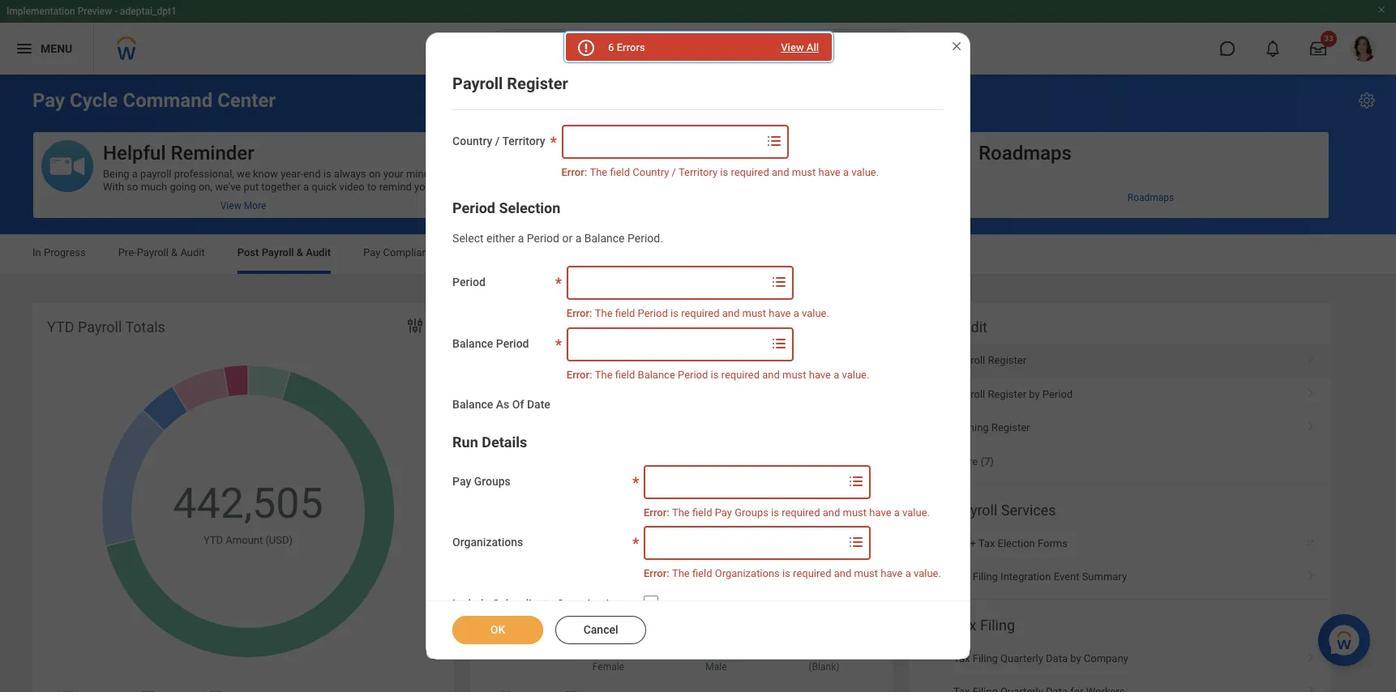 Task type: describe. For each thing, give the bounding box(es) containing it.
payroll right 'post'
[[262, 247, 294, 259]]

period selection button
[[453, 200, 561, 217]]

2 totals from the left
[[532, 319, 572, 336]]

link
[[558, 181, 575, 193]]

progress
[[44, 247, 86, 259]]

0 vertical spatial country
[[453, 135, 492, 148]]

we
[[237, 168, 250, 180]]

so
[[127, 181, 138, 193]]

error: the field period is required and must have a value.
[[567, 307, 829, 320]]

is down period field
[[671, 307, 679, 320]]

select either a period or a balance period.
[[453, 232, 663, 245]]

1 vertical spatial organizations
[[715, 568, 780, 580]]

cic+ tax election forms
[[954, 537, 1068, 550]]

know
[[253, 168, 278, 180]]

2 horizontal spatial audit
[[954, 319, 988, 336]]

tax filing quarterly data by company
[[954, 652, 1129, 665]]

notifications large image
[[1265, 41, 1281, 57]]

payroll compliance updates
[[541, 142, 786, 165]]

ext link image
[[1305, 532, 1322, 548]]

by inside the latest payroll compliance updates can always be found by clicking the link below!
[[820, 168, 831, 180]]

percentages
[[604, 319, 685, 336]]

audit for pre-payroll & audit
[[180, 247, 205, 259]]

payroll register list item
[[909, 344, 1331, 377]]

Pay Groups field
[[645, 468, 845, 497]]

going
[[170, 181, 196, 193]]

cic+ tax election forms link
[[909, 527, 1331, 560]]

1 horizontal spatial /
[[672, 166, 676, 178]]

always inside the latest payroll compliance updates can always be found by clicking the link below!
[[741, 168, 773, 180]]

tax for tax filing quarterly data by company
[[954, 652, 970, 665]]

0 vertical spatial to
[[367, 181, 377, 193]]

is down balance period field
[[711, 369, 719, 381]]

& for pre-payroll & audit
[[171, 247, 178, 259]]

tax filing integration event summary link
[[909, 560, 1331, 594]]

442,505 main content
[[0, 75, 1396, 692]]

period down the select
[[453, 276, 486, 289]]

updates for payroll compliance updates
[[714, 142, 786, 165]]

post payroll & audit
[[237, 247, 331, 259]]

can
[[721, 168, 738, 180]]

payroll inside list item
[[954, 354, 985, 367]]

earning
[[954, 422, 989, 434]]

balance right or on the top left
[[584, 232, 625, 245]]

cycle
[[70, 89, 118, 112]]

1 totals from the left
[[125, 319, 165, 336]]

tax filing integration event summary
[[954, 571, 1127, 583]]

-
[[114, 6, 118, 17]]

forms
[[1038, 537, 1068, 550]]

compliance for payroll
[[605, 142, 709, 165]]

roadmaps inside button
[[979, 142, 1072, 165]]

register for payroll register link
[[988, 354, 1027, 367]]

payroll register by period
[[954, 388, 1073, 400]]

1 horizontal spatial groups
[[735, 507, 769, 519]]

payroll up balance period
[[485, 319, 529, 336]]

stress
[[309, 194, 337, 206]]

period selection
[[453, 200, 561, 217]]

important
[[132, 194, 178, 206]]

subordinate
[[493, 597, 554, 610]]

details
[[482, 434, 527, 451]]

quick
[[312, 181, 337, 193]]

the for country / territory
[[590, 166, 608, 178]]

error: for /
[[562, 166, 587, 178]]

Balance Period field
[[568, 330, 768, 359]]

pre-payroll & audit
[[118, 247, 205, 259]]

of
[[512, 398, 524, 411]]

442,505
[[173, 479, 323, 529]]

filing for tax filing
[[980, 617, 1015, 634]]

as
[[496, 398, 509, 411]]

audit for post payroll & audit
[[306, 247, 331, 259]]

adeptai_dpt1
[[120, 6, 177, 17]]

close environment banner image
[[1377, 5, 1387, 15]]

all
[[807, 41, 819, 54]]

include subordinate organizations
[[453, 597, 628, 610]]

Period field
[[568, 269, 768, 298]]

payroll for payroll
[[590, 168, 621, 180]]

chevron right image inside tax filing quarterly data by company list
[[1301, 680, 1322, 692]]

below!
[[577, 181, 608, 193]]

chevron right image for tax filing integration event summary
[[1301, 565, 1322, 581]]

of
[[434, 181, 443, 193]]

pay for pay cycle command center
[[32, 89, 65, 112]]

found
[[790, 168, 817, 180]]

error: for groups
[[644, 507, 669, 519]]

prompts image for balance as of date
[[769, 334, 789, 353]]

concepts
[[180, 194, 224, 206]]

payroll register inside list item
[[954, 354, 1027, 367]]

in progress
[[32, 247, 86, 259]]

view
[[781, 41, 804, 54]]

and inside the '442,505' main content
[[576, 319, 600, 336]]

payroll totals and percentages element
[[470, 303, 893, 692]]

be
[[776, 168, 787, 180]]

required down period field
[[681, 307, 720, 320]]

compliance for pay
[[383, 247, 439, 259]]

prompts image for payroll register
[[764, 131, 784, 151]]

cancel
[[584, 624, 618, 637]]

register inside payroll register dialog
[[507, 74, 568, 93]]

helpful reminder
[[103, 142, 254, 165]]

ytd payroll totals
[[47, 319, 165, 336]]

pay for pay groups
[[453, 475, 471, 488]]

filing for tax filing integration event summary
[[973, 571, 998, 583]]

or
[[562, 232, 573, 245]]

filing for tax filing quarterly data by company
[[973, 652, 998, 665]]

1 vertical spatial to
[[226, 194, 236, 206]]

close view compensation review calculation table image
[[950, 40, 963, 53]]

field for period
[[615, 369, 635, 381]]

442,505 ytd amount (usd)
[[173, 479, 323, 546]]

list containing cic+ tax election forms
[[909, 527, 1331, 594]]

balance up balance as of date
[[453, 337, 493, 350]]

run details button
[[453, 434, 527, 451]]

implementation
[[6, 6, 75, 17]]

field for groups
[[692, 507, 712, 519]]

remind
[[379, 181, 412, 193]]

payroll down pre-
[[78, 319, 122, 336]]

required down error: the field pay groups is required and must have a value.
[[793, 568, 832, 580]]

pay down pay groups field
[[715, 507, 732, 519]]

help
[[238, 194, 258, 206]]

chevron right image for tax filing quarterly data by company
[[1301, 647, 1322, 663]]

clicking
[[833, 168, 869, 180]]

put
[[244, 181, 259, 193]]

helpful
[[103, 142, 166, 165]]

profile logan mcneil element
[[1341, 31, 1387, 66]]

run
[[453, 434, 478, 451]]

error: the field pay groups is required and must have a value.
[[644, 507, 930, 519]]

together
[[261, 181, 301, 193]]

select
[[453, 232, 484, 245]]

you
[[414, 181, 431, 193]]

field for /
[[610, 166, 630, 178]]

ytd inside 442,505 ytd amount (usd)
[[203, 534, 223, 546]]

0 vertical spatial /
[[495, 135, 500, 148]]

0 vertical spatial your
[[383, 168, 404, 180]]

prompts image for select either a period or a balance period.
[[769, 273, 789, 292]]

balance as of date
[[453, 398, 550, 411]]

balance period
[[453, 337, 529, 350]]

run details
[[453, 434, 527, 451]]

being a payroll professional, we know year-end is always on your mind. with so much going on, we've put together a quick video to remind you of some important concepts to help keep your stress down!
[[103, 168, 443, 206]]

latest
[[561, 168, 587, 180]]

post
[[237, 247, 259, 259]]

is down pay groups field
[[771, 507, 779, 519]]

summary
[[1082, 571, 1127, 583]]

the for period
[[595, 307, 613, 320]]

period.
[[628, 232, 663, 245]]

period inside list
[[1043, 388, 1073, 400]]

amount
[[226, 534, 263, 546]]

updates for pay compliance updates
[[442, 247, 480, 259]]

period left or on the top left
[[527, 232, 559, 245]]

always inside being a payroll professional, we know year-end is always on your mind. with so much going on, we've put together a quick video to remind you of some important concepts to help keep your stress down!
[[334, 168, 366, 180]]

pay compliance updates
[[363, 247, 480, 259]]

0 vertical spatial territory
[[502, 135, 545, 148]]

cancel button
[[556, 616, 646, 645]]

payroll for helpful
[[140, 168, 172, 180]]

chevron right image for payroll register
[[1301, 349, 1322, 365]]

payroll up earning
[[954, 388, 985, 400]]

prompts image for include subordinate organizations
[[847, 533, 866, 552]]



Task type: vqa. For each thing, say whether or not it's contained in the screenshot.
the Center in COST CENTER MANAGER link
no



Task type: locate. For each thing, give the bounding box(es) containing it.
implementation preview -   adeptai_dpt1 banner
[[0, 0, 1396, 75]]

error:
[[562, 166, 587, 178], [567, 307, 592, 320], [567, 369, 592, 381], [644, 507, 669, 519], [644, 568, 669, 580]]

the up the
[[541, 168, 559, 180]]

0 vertical spatial groups
[[474, 475, 511, 488]]

compliance up compliance
[[605, 142, 709, 165]]

include
[[453, 597, 490, 610]]

the
[[541, 181, 556, 193]]

organizations down pay groups
[[453, 536, 523, 549]]

professional,
[[174, 168, 234, 180]]

1 vertical spatial updates
[[442, 247, 480, 259]]

chevron right image
[[1301, 382, 1322, 399], [1301, 647, 1322, 663]]

0 horizontal spatial country
[[453, 135, 492, 148]]

chevron right image for earning register
[[1301, 416, 1322, 432]]

filing inside tax filing integration event summary link
[[973, 571, 998, 583]]

0 horizontal spatial groups
[[474, 475, 511, 488]]

is up quick on the top left
[[323, 168, 331, 180]]

on,
[[199, 181, 213, 193]]

4 chevron right image from the top
[[1301, 680, 1322, 692]]

groups down run details button
[[474, 475, 511, 488]]

prompts image inside run details group
[[847, 472, 866, 491]]

compliance
[[605, 142, 709, 165], [383, 247, 439, 259]]

1 list from the top
[[909, 344, 1331, 479]]

1 horizontal spatial &
[[297, 247, 303, 259]]

compliance inside 'tab list'
[[383, 247, 439, 259]]

country
[[453, 135, 492, 148], [633, 166, 669, 178]]

payroll inside dialog
[[453, 74, 503, 93]]

tax for tax filing
[[954, 617, 977, 634]]

ytd payroll totals element
[[32, 303, 454, 692]]

field down the organizations field
[[692, 568, 712, 580]]

/ down payroll compliance updates
[[672, 166, 676, 178]]

down!
[[340, 194, 368, 206]]

0 vertical spatial payroll register
[[453, 74, 568, 93]]

1 vertical spatial your
[[286, 194, 306, 206]]

roadmaps button
[[909, 132, 1329, 193]]

on
[[369, 168, 381, 180]]

the down payroll totals and percentages on the top
[[595, 369, 613, 381]]

to down we've
[[226, 194, 236, 206]]

reminder
[[171, 142, 254, 165]]

2 payroll from the left
[[590, 168, 621, 180]]

2 horizontal spatial by
[[1070, 652, 1081, 665]]

organizations up cancel in the left bottom of the page
[[557, 597, 628, 610]]

must
[[792, 166, 816, 178], [742, 307, 766, 320], [782, 369, 806, 381], [843, 507, 867, 519], [854, 568, 878, 580]]

command
[[123, 89, 213, 112]]

tab list
[[16, 235, 1380, 274]]

1 horizontal spatial audit
[[306, 247, 331, 259]]

chevron right image inside payroll register by period link
[[1301, 382, 1322, 399]]

2 & from the left
[[297, 247, 303, 259]]

1 horizontal spatial your
[[383, 168, 404, 180]]

cic+
[[954, 537, 976, 550]]

1 vertical spatial groups
[[735, 507, 769, 519]]

register for payroll register by period link
[[988, 388, 1027, 400]]

ytd left amount
[[203, 534, 223, 546]]

0 horizontal spatial updates
[[442, 247, 480, 259]]

date
[[527, 398, 550, 411]]

tax
[[979, 537, 995, 550], [954, 571, 970, 583], [954, 617, 977, 634], [954, 652, 970, 665]]

either
[[487, 232, 515, 245]]

to
[[367, 181, 377, 193], [226, 194, 236, 206]]

0 horizontal spatial &
[[171, 247, 178, 259]]

error: the field organizations is required and must have a value.
[[644, 568, 941, 580]]

prompts image up error: the field organizations is required and must have a value.
[[847, 533, 866, 552]]

in
[[32, 247, 41, 259]]

the latest payroll compliance updates can always be found by clicking the link below!
[[541, 168, 869, 193]]

year-
[[281, 168, 303, 180]]

pay down down!
[[363, 247, 381, 259]]

period down balance period field
[[678, 369, 708, 381]]

the
[[590, 166, 608, 178], [541, 168, 559, 180], [595, 307, 613, 320], [595, 369, 613, 381], [672, 507, 690, 519], [672, 568, 690, 580]]

1 horizontal spatial prompts image
[[847, 533, 866, 552]]

tax filing quarterly data by company list
[[909, 642, 1331, 692]]

filing up "quarterly"
[[980, 617, 1015, 634]]

by right data
[[1070, 652, 1081, 665]]

1 horizontal spatial updates
[[714, 142, 786, 165]]

tax inside list
[[954, 652, 970, 665]]

with
[[103, 181, 124, 193]]

tax for tax filing integration event summary
[[954, 571, 970, 583]]

3 chevron right image from the top
[[1301, 565, 1322, 581]]

updates up can
[[714, 142, 786, 165]]

0 horizontal spatial always
[[334, 168, 366, 180]]

groups down pay groups field
[[735, 507, 769, 519]]

1 horizontal spatial by
[[1029, 388, 1040, 400]]

1 vertical spatial territory
[[679, 166, 718, 178]]

0 horizontal spatial compliance
[[383, 247, 439, 259]]

2 vertical spatial filing
[[973, 652, 998, 665]]

1 horizontal spatial compliance
[[605, 142, 709, 165]]

0 horizontal spatial your
[[286, 194, 306, 206]]

/
[[495, 135, 500, 148], [672, 166, 676, 178]]

prompts image
[[764, 131, 784, 151], [769, 273, 789, 292], [847, 472, 866, 491]]

ytd down in progress
[[47, 319, 74, 336]]

error: for period
[[567, 369, 592, 381]]

error: the field country / territory is required and must have a value.
[[562, 166, 879, 178]]

0 vertical spatial ytd
[[47, 319, 74, 336]]

territory left can
[[679, 166, 718, 178]]

prompts image up error: the field balance period is required and must have a value.
[[769, 334, 789, 353]]

1 chevron right image from the top
[[1301, 349, 1322, 365]]

1 horizontal spatial to
[[367, 181, 377, 193]]

payroll register up payroll register by period
[[954, 354, 1027, 367]]

chevron right image inside payroll register link
[[1301, 349, 1322, 365]]

payroll totals and percentages
[[485, 319, 685, 336]]

pre-
[[118, 247, 137, 259]]

error: the field balance period is required and must have a value.
[[567, 369, 870, 381]]

filing inside tax filing quarterly data by company link
[[973, 652, 998, 665]]

list
[[909, 344, 1331, 479], [909, 527, 1331, 594]]

1 & from the left
[[171, 247, 178, 259]]

0 horizontal spatial payroll register
[[453, 74, 568, 93]]

balance left 'as'
[[453, 398, 493, 411]]

payroll register inside dialog
[[453, 74, 568, 93]]

is inside being a payroll professional, we know year-end is always on your mind. with so much going on, we've put together a quick video to remind you of some important concepts to help keep your stress down!
[[323, 168, 331, 180]]

1 chevron right image from the top
[[1301, 382, 1322, 399]]

pay inside 'tab list'
[[363, 247, 381, 259]]

country down payroll compliance updates
[[633, 166, 669, 178]]

organizations down the organizations field
[[715, 568, 780, 580]]

pay left cycle
[[32, 89, 65, 112]]

2 vertical spatial organizations
[[557, 597, 628, 610]]

a
[[843, 166, 849, 178], [132, 168, 138, 180], [303, 181, 309, 193], [518, 232, 524, 245], [575, 232, 582, 245], [794, 307, 799, 320], [834, 369, 839, 381], [894, 507, 900, 519], [905, 568, 911, 580]]

view all
[[781, 41, 819, 54]]

pay for pay compliance updates
[[363, 247, 381, 259]]

configure this page image
[[1357, 91, 1377, 110]]

payroll register dialog
[[426, 32, 970, 692]]

0 horizontal spatial audit
[[180, 247, 205, 259]]

register for earning register link
[[992, 422, 1030, 434]]

1 vertical spatial compliance
[[383, 247, 439, 259]]

0 vertical spatial by
[[820, 168, 831, 180]]

register inside payroll register by period link
[[988, 388, 1027, 400]]

run details group
[[453, 433, 944, 692]]

the inside the latest payroll compliance updates can always be found by clicking the link below!
[[541, 168, 559, 180]]

0 horizontal spatial ytd
[[47, 319, 74, 336]]

some
[[103, 194, 129, 206]]

territory up the
[[502, 135, 545, 148]]

election
[[998, 537, 1035, 550]]

have
[[819, 166, 841, 178], [769, 307, 791, 320], [809, 369, 831, 381], [869, 507, 892, 519], [881, 568, 903, 580]]

1 horizontal spatial totals
[[532, 319, 572, 336]]

field down period field
[[615, 307, 635, 320]]

the for balance period
[[595, 369, 613, 381]]

territory
[[502, 135, 545, 148], [679, 166, 718, 178]]

register inside earning register link
[[992, 422, 1030, 434]]

payroll
[[140, 168, 172, 180], [590, 168, 621, 180]]

totals up date in the bottom of the page
[[532, 319, 572, 336]]

& for post payroll & audit
[[297, 247, 303, 259]]

0 horizontal spatial by
[[820, 168, 831, 180]]

& right pre-
[[171, 247, 178, 259]]

payroll up payroll register by period
[[954, 354, 985, 367]]

inbox large image
[[1310, 41, 1327, 57]]

Organizations field
[[645, 529, 845, 558]]

mind.
[[406, 168, 433, 180]]

chevron right image inside tax filing quarterly data by company link
[[1301, 647, 1322, 663]]

roadmaps link
[[909, 185, 1329, 210]]

payroll up latest
[[541, 142, 601, 165]]

register inside payroll register link
[[988, 354, 1027, 367]]

value.
[[852, 166, 879, 178], [802, 307, 829, 320], [842, 369, 870, 381], [903, 507, 930, 519], [914, 568, 941, 580]]

1 horizontal spatial country
[[633, 166, 669, 178]]

being
[[103, 168, 129, 180]]

chevron right image inside tax filing integration event summary link
[[1301, 565, 1322, 581]]

1 horizontal spatial territory
[[679, 166, 718, 178]]

the up below!
[[590, 166, 608, 178]]

filing
[[973, 571, 998, 583], [980, 617, 1015, 634], [973, 652, 998, 665]]

Country / Territory field
[[563, 127, 763, 156]]

payroll register
[[453, 74, 568, 93], [954, 354, 1027, 367]]

company
[[1084, 652, 1129, 665]]

1 vertical spatial prompts image
[[847, 533, 866, 552]]

payroll down important
[[137, 247, 169, 259]]

1 vertical spatial prompts image
[[769, 273, 789, 292]]

updates down the select
[[442, 247, 480, 259]]

by
[[820, 168, 831, 180], [1029, 388, 1040, 400], [1070, 652, 1081, 665]]

payroll up much
[[140, 168, 172, 180]]

to down on on the left
[[367, 181, 377, 193]]

1 horizontal spatial payroll
[[590, 168, 621, 180]]

always left be
[[741, 168, 773, 180]]

audit down stress
[[306, 247, 331, 259]]

quarterly
[[1001, 652, 1043, 665]]

prompts image inside run details group
[[847, 533, 866, 552]]

center
[[217, 89, 276, 112]]

menu group image
[[924, 498, 945, 520]]

1 horizontal spatial always
[[741, 168, 773, 180]]

payroll up cic+
[[954, 502, 998, 519]]

payroll register by period link
[[909, 377, 1331, 411]]

tax filing
[[954, 617, 1015, 634]]

field down percentages
[[615, 369, 635, 381]]

end
[[303, 168, 321, 180]]

0 horizontal spatial organizations
[[453, 536, 523, 549]]

0 horizontal spatial territory
[[502, 135, 545, 148]]

prompts image inside period selection group
[[769, 334, 789, 353]]

is down the organizations field
[[783, 568, 791, 580]]

pay groups
[[453, 475, 511, 488]]

register up payroll register by period
[[988, 354, 1027, 367]]

always up video
[[334, 168, 366, 180]]

payroll up "country / territory"
[[453, 74, 503, 93]]

always
[[334, 168, 366, 180], [741, 168, 773, 180]]

0 vertical spatial filing
[[973, 571, 998, 583]]

is right updates
[[720, 166, 728, 178]]

0 vertical spatial roadmaps
[[979, 142, 1072, 165]]

2 chevron right image from the top
[[1301, 647, 1322, 663]]

1 vertical spatial roadmaps
[[1128, 192, 1174, 203]]

filing down tax filing
[[973, 652, 998, 665]]

required
[[731, 166, 769, 178], [681, 307, 720, 320], [721, 369, 760, 381], [782, 507, 820, 519], [793, 568, 832, 580]]

the down the organizations field
[[672, 568, 690, 580]]

the for pay groups
[[672, 507, 690, 519]]

1 vertical spatial list
[[909, 527, 1331, 594]]

payroll inside the latest payroll compliance updates can always be found by clicking the link below!
[[590, 168, 621, 180]]

earning register
[[954, 422, 1030, 434]]

/ up period selection
[[495, 135, 500, 148]]

by right found
[[820, 168, 831, 180]]

pay down run
[[453, 475, 471, 488]]

totals
[[125, 319, 165, 336], [532, 319, 572, 336]]

your down the 'together'
[[286, 194, 306, 206]]

selection
[[499, 200, 561, 217]]

0 vertical spatial compliance
[[605, 142, 709, 165]]

0 horizontal spatial totals
[[125, 319, 165, 336]]

442,505 button
[[173, 476, 326, 533]]

1 horizontal spatial ytd
[[203, 534, 223, 546]]

1 vertical spatial /
[[672, 166, 676, 178]]

country up period selection
[[453, 135, 492, 148]]

0 horizontal spatial to
[[226, 194, 236, 206]]

1 horizontal spatial roadmaps
[[1128, 192, 1174, 203]]

period down payroll register list item at the right of the page
[[1043, 388, 1073, 400]]

6 errors
[[608, 41, 645, 54]]

tab list inside the '442,505' main content
[[16, 235, 1380, 274]]

period down period field
[[638, 307, 668, 320]]

1 vertical spatial filing
[[980, 617, 1015, 634]]

required up error: the field organizations is required and must have a value.
[[782, 507, 820, 519]]

0 horizontal spatial /
[[495, 135, 500, 148]]

register up "country / territory"
[[507, 74, 568, 93]]

payroll register link
[[909, 344, 1331, 377]]

1 always from the left
[[334, 168, 366, 180]]

1 vertical spatial ytd
[[203, 534, 223, 546]]

tax filing quarterly data by company link
[[909, 642, 1331, 675]]

preview
[[78, 6, 112, 17]]

0 vertical spatial updates
[[714, 142, 786, 165]]

ytd
[[47, 319, 74, 336], [203, 534, 223, 546]]

chevron right image inside earning register link
[[1301, 416, 1322, 432]]

audit down concepts
[[180, 247, 205, 259]]

1 horizontal spatial organizations
[[557, 597, 628, 610]]

the down period field
[[595, 307, 613, 320]]

0 vertical spatial list
[[909, 344, 1331, 479]]

2 chevron right image from the top
[[1301, 416, 1322, 432]]

2 always from the left
[[741, 168, 773, 180]]

chevron right image for payroll register by period
[[1301, 382, 1322, 399]]

updates
[[681, 168, 719, 180]]

tab list containing in progress
[[16, 235, 1380, 274]]

chevron right image
[[1301, 349, 1322, 365], [1301, 416, 1322, 432], [1301, 565, 1322, 581], [1301, 680, 1322, 692]]

services
[[1001, 502, 1056, 519]]

0 vertical spatial chevron right image
[[1301, 382, 1322, 399]]

period up 'of'
[[496, 337, 529, 350]]

the for organizations
[[672, 568, 690, 580]]

0 vertical spatial prompts image
[[764, 131, 784, 151]]

keep
[[261, 194, 283, 206]]

2 horizontal spatial organizations
[[715, 568, 780, 580]]

1 vertical spatial chevron right image
[[1301, 647, 1322, 663]]

by inside tax filing quarterly data by company link
[[1070, 652, 1081, 665]]

period selection group
[[453, 199, 944, 413]]

totals down pre-payroll & audit
[[125, 319, 165, 336]]

register up earning register
[[988, 388, 1027, 400]]

audit up payroll register by period
[[954, 319, 988, 336]]

1 vertical spatial country
[[633, 166, 669, 178]]

0 horizontal spatial prompts image
[[769, 334, 789, 353]]

field down pay groups field
[[692, 507, 712, 519]]

prompts image
[[769, 334, 789, 353], [847, 533, 866, 552]]

list containing payroll register
[[909, 344, 1331, 479]]

register down payroll register by period
[[992, 422, 1030, 434]]

1 horizontal spatial payroll register
[[954, 354, 1027, 367]]

prompts image inside period selection group
[[769, 273, 789, 292]]

required left be
[[731, 166, 769, 178]]

field right latest
[[610, 166, 630, 178]]

exclamation image
[[580, 42, 592, 54]]

period up the select
[[453, 200, 495, 217]]

required down error: the field period is required and must have a value.
[[721, 369, 760, 381]]

much
[[141, 181, 167, 193]]

video
[[339, 181, 365, 193]]

0 horizontal spatial payroll
[[140, 168, 172, 180]]

by up earning register
[[1029, 388, 1040, 400]]

2 vertical spatial by
[[1070, 652, 1081, 665]]

by inside payroll register by period link
[[1029, 388, 1040, 400]]

payroll register up "country / territory"
[[453, 74, 568, 93]]

& right 'post'
[[297, 247, 303, 259]]

0 vertical spatial organizations
[[453, 536, 523, 549]]

balance down balance period field
[[638, 369, 675, 381]]

2 list from the top
[[909, 527, 1331, 594]]

0 vertical spatial prompts image
[[769, 334, 789, 353]]

payroll up below!
[[590, 168, 621, 180]]

compliance down you
[[383, 247, 439, 259]]

2 vertical spatial prompts image
[[847, 472, 866, 491]]

(usd)
[[265, 534, 293, 546]]

errors
[[617, 41, 645, 54]]

1 vertical spatial payroll register
[[954, 354, 1027, 367]]

your up remind
[[383, 168, 404, 180]]

filing down cic+
[[973, 571, 998, 583]]

payroll inside being a payroll professional, we know year-end is always on your mind. with so much going on, we've put together a quick video to remind you of some important concepts to help keep your stress down!
[[140, 168, 172, 180]]

the down pay groups field
[[672, 507, 690, 519]]

1 payroll from the left
[[140, 168, 172, 180]]

1 vertical spatial by
[[1029, 388, 1040, 400]]

register
[[507, 74, 568, 93], [988, 354, 1027, 367], [988, 388, 1027, 400], [992, 422, 1030, 434]]

0 horizontal spatial roadmaps
[[979, 142, 1072, 165]]



